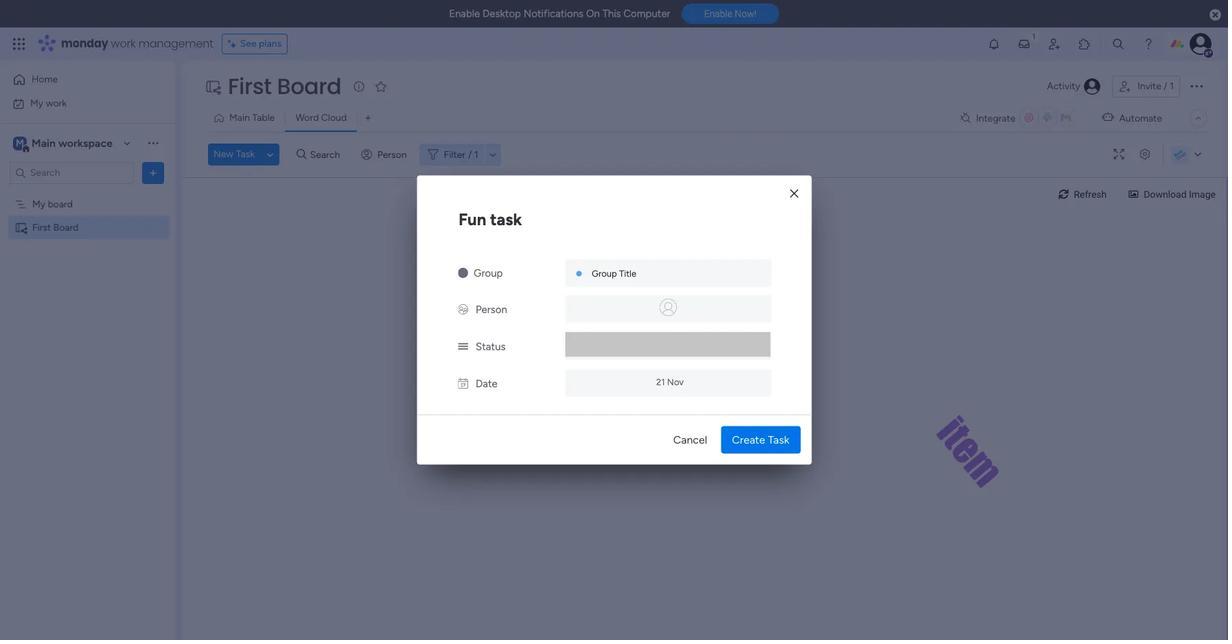 Task type: vqa. For each thing, say whether or not it's contained in the screenshot.
left First
yes



Task type: locate. For each thing, give the bounding box(es) containing it.
/ for filter
[[469, 149, 472, 160]]

1 for filter / 1
[[475, 149, 479, 160]]

management
[[139, 36, 213, 52]]

0 horizontal spatial work
[[46, 97, 67, 109]]

0 vertical spatial 1
[[1171, 80, 1175, 92]]

enable left desktop
[[449, 8, 480, 20]]

main table button
[[208, 107, 285, 129]]

Search field
[[307, 145, 348, 164]]

nov
[[668, 376, 684, 387]]

help image
[[1142, 37, 1156, 51]]

integrate
[[977, 112, 1016, 124]]

group title
[[592, 268, 637, 279]]

my inside button
[[30, 97, 43, 109]]

main right workspace image
[[32, 136, 56, 149]]

0 horizontal spatial person
[[378, 149, 407, 160]]

list box
[[0, 190, 175, 425]]

work for my
[[46, 97, 67, 109]]

v2 sun image
[[458, 267, 468, 279]]

workspace selection element
[[13, 135, 115, 153]]

workspace image
[[13, 136, 27, 151]]

close image
[[791, 188, 799, 199]]

person
[[378, 149, 407, 160], [476, 303, 508, 316]]

person button
[[356, 144, 415, 166]]

1 vertical spatial my
[[32, 198, 45, 210]]

first board down my board on the top left
[[32, 222, 79, 233]]

/ inside button
[[1165, 80, 1168, 92]]

group for group title
[[592, 268, 617, 279]]

first board up table
[[228, 71, 342, 102]]

1 horizontal spatial work
[[111, 36, 136, 52]]

this
[[603, 8, 621, 20]]

see plans
[[240, 38, 282, 49]]

0 vertical spatial work
[[111, 36, 136, 52]]

1 image
[[1028, 28, 1041, 44]]

1 horizontal spatial group
[[592, 268, 617, 279]]

1 vertical spatial first board
[[32, 222, 79, 233]]

invite / 1
[[1138, 80, 1175, 92]]

option
[[0, 192, 175, 194]]

person right v2 multiple person column icon
[[476, 303, 508, 316]]

activity
[[1048, 80, 1081, 92]]

create task button
[[721, 426, 801, 454]]

1 horizontal spatial main
[[229, 112, 250, 124]]

1 horizontal spatial board
[[277, 71, 342, 102]]

0 vertical spatial task
[[236, 148, 255, 160]]

task right create
[[768, 433, 790, 446]]

fun task dialog
[[417, 176, 812, 465]]

1 horizontal spatial first board
[[228, 71, 342, 102]]

main for main workspace
[[32, 136, 56, 149]]

1 horizontal spatial first
[[228, 71, 272, 102]]

1 horizontal spatial enable
[[705, 8, 733, 19]]

main
[[229, 112, 250, 124], [32, 136, 56, 149]]

dapulse date column image
[[458, 377, 468, 390]]

v2 multiple person column image
[[458, 303, 468, 316]]

0 vertical spatial main
[[229, 112, 250, 124]]

0 horizontal spatial group
[[474, 267, 503, 279]]

group
[[474, 267, 503, 279], [592, 268, 617, 279]]

new task
[[214, 148, 255, 160]]

0 vertical spatial /
[[1165, 80, 1168, 92]]

work
[[111, 36, 136, 52], [46, 97, 67, 109]]

0 horizontal spatial board
[[53, 222, 79, 233]]

angle down image
[[267, 149, 274, 160]]

1 vertical spatial person
[[476, 303, 508, 316]]

1 horizontal spatial 1
[[1171, 80, 1175, 92]]

main left table
[[229, 112, 250, 124]]

person inside popup button
[[378, 149, 407, 160]]

settings image
[[1135, 149, 1157, 160]]

board down 'board'
[[53, 222, 79, 233]]

0 vertical spatial first
[[228, 71, 272, 102]]

invite members image
[[1048, 37, 1062, 51]]

enable
[[449, 8, 480, 20], [705, 8, 733, 19]]

my for my board
[[32, 198, 45, 210]]

1 horizontal spatial /
[[1165, 80, 1168, 92]]

0 horizontal spatial /
[[469, 149, 472, 160]]

my work
[[30, 97, 67, 109]]

notifications image
[[988, 37, 1002, 51]]

/
[[1165, 80, 1168, 92], [469, 149, 472, 160]]

add to favorites image
[[375, 79, 388, 93]]

0 horizontal spatial first
[[32, 222, 51, 233]]

new
[[214, 148, 234, 160]]

1 horizontal spatial task
[[768, 433, 790, 446]]

group right the v2 sun icon
[[474, 267, 503, 279]]

dapulse integrations image
[[961, 113, 971, 123]]

my for my work
[[30, 97, 43, 109]]

my left 'board'
[[32, 198, 45, 210]]

task right the new
[[236, 148, 255, 160]]

monday
[[61, 36, 108, 52]]

0 vertical spatial person
[[378, 149, 407, 160]]

select product image
[[12, 37, 26, 51]]

/ right filter
[[469, 149, 472, 160]]

enable inside button
[[705, 8, 733, 19]]

person left filter
[[378, 149, 407, 160]]

first up main table
[[228, 71, 272, 102]]

create task
[[732, 433, 790, 446]]

task inside "dialog"
[[768, 433, 790, 446]]

work inside button
[[46, 97, 67, 109]]

now!
[[735, 8, 757, 19]]

1 left arrow down "icon"
[[475, 149, 479, 160]]

first right shareable board icon
[[32, 222, 51, 233]]

my
[[30, 97, 43, 109], [32, 198, 45, 210]]

computer
[[624, 8, 671, 20]]

1 vertical spatial /
[[469, 149, 472, 160]]

1 vertical spatial task
[[768, 433, 790, 446]]

fun
[[459, 209, 487, 229]]

new task button
[[208, 144, 260, 166]]

0 vertical spatial board
[[277, 71, 342, 102]]

shareable board image
[[205, 78, 221, 95]]

group for group
[[474, 267, 503, 279]]

group left title
[[592, 268, 617, 279]]

1 for invite / 1
[[1171, 80, 1175, 92]]

enable left 'now!' on the right top of the page
[[705, 8, 733, 19]]

board up word
[[277, 71, 342, 102]]

collapse board header image
[[1194, 113, 1205, 124]]

1 horizontal spatial person
[[476, 303, 508, 316]]

first board
[[228, 71, 342, 102], [32, 222, 79, 233]]

enable for enable now!
[[705, 8, 733, 19]]

first
[[228, 71, 272, 102], [32, 222, 51, 233]]

title
[[620, 268, 637, 279]]

main inside button
[[229, 112, 250, 124]]

first inside list box
[[32, 222, 51, 233]]

1 vertical spatial first
[[32, 222, 51, 233]]

0 horizontal spatial enable
[[449, 8, 480, 20]]

see
[[240, 38, 257, 49]]

list box containing my board
[[0, 190, 175, 425]]

task
[[236, 148, 255, 160], [768, 433, 790, 446]]

create
[[732, 433, 766, 446]]

1 inside button
[[1171, 80, 1175, 92]]

1
[[1171, 80, 1175, 92], [475, 149, 479, 160]]

invite / 1 button
[[1113, 76, 1181, 98]]

work down home
[[46, 97, 67, 109]]

0 horizontal spatial task
[[236, 148, 255, 160]]

1 vertical spatial 1
[[475, 149, 479, 160]]

home
[[32, 73, 58, 85]]

main inside workspace selection element
[[32, 136, 56, 149]]

1 right invite
[[1171, 80, 1175, 92]]

/ right invite
[[1165, 80, 1168, 92]]

0 horizontal spatial main
[[32, 136, 56, 149]]

filter
[[444, 149, 466, 160]]

enable for enable desktop notifications on this computer
[[449, 8, 480, 20]]

Search in workspace field
[[29, 165, 115, 181]]

board
[[48, 198, 73, 210]]

1 vertical spatial main
[[32, 136, 56, 149]]

work right monday
[[111, 36, 136, 52]]

my down home
[[30, 97, 43, 109]]

cancel
[[674, 433, 708, 446]]

0 horizontal spatial 1
[[475, 149, 479, 160]]

21
[[657, 376, 665, 387]]

board
[[277, 71, 342, 102], [53, 222, 79, 233]]

1 vertical spatial work
[[46, 97, 67, 109]]

on
[[586, 8, 600, 20]]

table
[[252, 112, 275, 124]]

0 vertical spatial my
[[30, 97, 43, 109]]

plans
[[259, 38, 282, 49]]



Task type: describe. For each thing, give the bounding box(es) containing it.
v2 search image
[[297, 147, 307, 162]]

main for main table
[[229, 112, 250, 124]]

task for new task
[[236, 148, 255, 160]]

21 nov
[[657, 376, 684, 387]]

word cloud
[[296, 112, 347, 124]]

search everything image
[[1112, 37, 1126, 51]]

inbox image
[[1018, 37, 1032, 51]]

person inside fun task "dialog"
[[476, 303, 508, 316]]

workspace
[[58, 136, 113, 149]]

desktop
[[483, 8, 521, 20]]

task for create task
[[768, 433, 790, 446]]

work for monday
[[111, 36, 136, 52]]

/ for invite
[[1165, 80, 1168, 92]]

monday work management
[[61, 36, 213, 52]]

enable desktop notifications on this computer
[[449, 8, 671, 20]]

my work button
[[8, 92, 148, 114]]

home button
[[8, 69, 148, 91]]

filter / 1
[[444, 149, 479, 160]]

word
[[296, 112, 319, 124]]

main table
[[229, 112, 275, 124]]

enable now!
[[705, 8, 757, 19]]

date
[[476, 377, 498, 390]]

open full screen image
[[1109, 149, 1131, 160]]

1 vertical spatial board
[[53, 222, 79, 233]]

add view image
[[365, 113, 371, 123]]

m
[[16, 137, 24, 149]]

shareable board image
[[14, 221, 27, 234]]

dapulse close image
[[1210, 8, 1222, 22]]

0 horizontal spatial first board
[[32, 222, 79, 233]]

cloud
[[321, 112, 347, 124]]

activity button
[[1042, 76, 1107, 98]]

invite
[[1138, 80, 1162, 92]]

enable now! button
[[682, 4, 780, 24]]

see plans button
[[222, 34, 288, 54]]

fun task
[[459, 209, 522, 229]]

jacob simon image
[[1190, 33, 1212, 55]]

cancel button
[[663, 426, 719, 454]]

automate
[[1120, 112, 1163, 124]]

autopilot image
[[1103, 109, 1114, 126]]

0 vertical spatial first board
[[228, 71, 342, 102]]

v2 status image
[[458, 340, 468, 353]]

my board
[[32, 198, 73, 210]]

word cloud button
[[285, 107, 357, 129]]

main workspace
[[32, 136, 113, 149]]

task
[[490, 209, 522, 229]]

First Board field
[[225, 71, 345, 102]]

arrow down image
[[485, 146, 501, 163]]

apps image
[[1078, 37, 1092, 51]]

status
[[476, 340, 506, 353]]

show board description image
[[351, 80, 368, 93]]

notifications
[[524, 8, 584, 20]]



